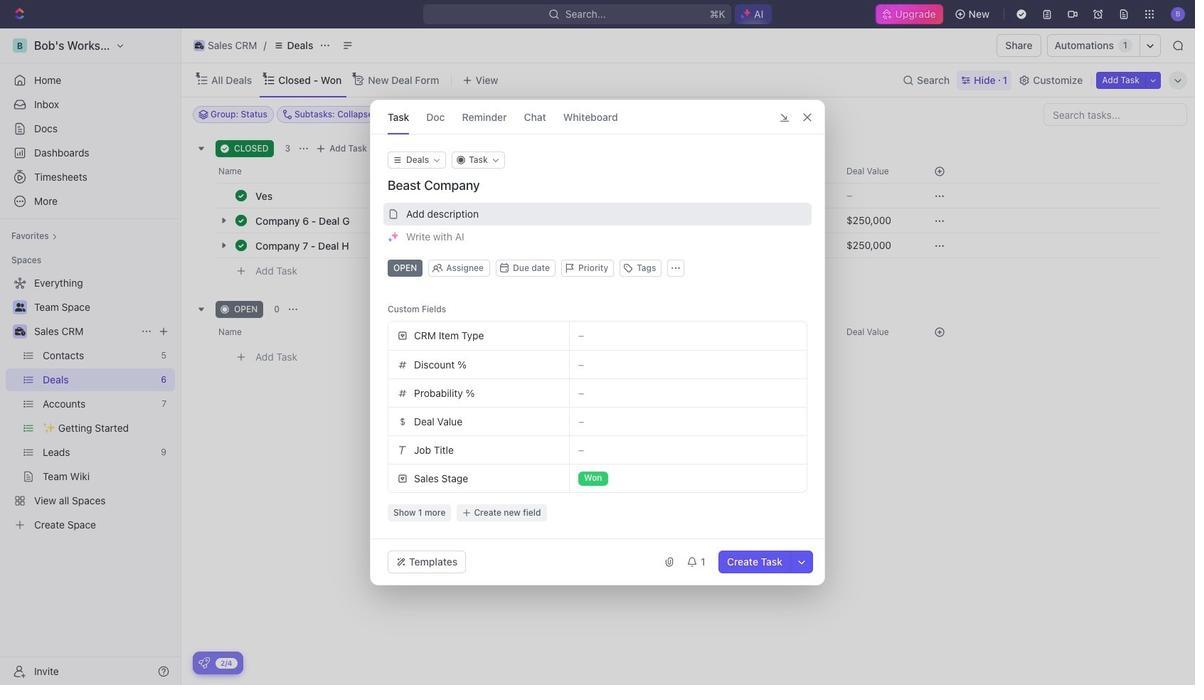 Task type: vqa. For each thing, say whether or not it's contained in the screenshot.
date
no



Task type: describe. For each thing, give the bounding box(es) containing it.
business time image
[[195, 42, 204, 49]]

onboarding checklist button element
[[198, 657, 210, 669]]

Set value for Deal Value Custom Field text field
[[570, 408, 807, 435]]

onboarding checklist button image
[[198, 657, 210, 669]]

Set value for Probability % Custom Field text field
[[570, 379, 807, 407]]

sidebar navigation
[[0, 28, 181, 685]]



Task type: locate. For each thing, give the bounding box(es) containing it.
dialog
[[370, 100, 825, 585]]

Task name or type '/' for commands text field
[[388, 177, 810, 194]]

custom fields element
[[388, 321, 807, 521]]

Search tasks... text field
[[1044, 104, 1187, 125]]

business time image
[[15, 327, 25, 336]]

Set value for Discount % Custom Field text field
[[570, 351, 807, 378]]



